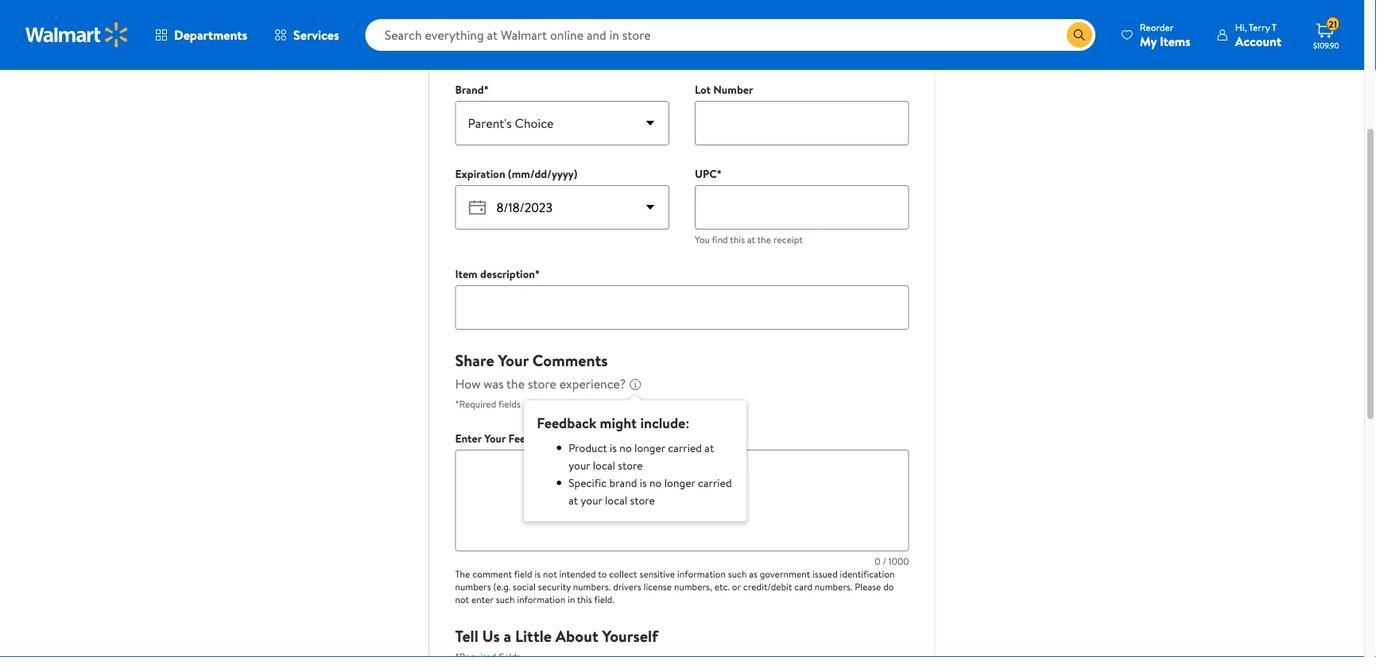 Task type: locate. For each thing, give the bounding box(es) containing it.
identification
[[840, 568, 895, 581]]

0 horizontal spatial not
[[455, 593, 469, 607]]

lot
[[695, 82, 711, 98]]

tell inside "tell us about the product *required fields"
[[455, 23, 479, 46]]

1 vertical spatial tell
[[455, 625, 479, 647]]

field
[[514, 568, 532, 581]]

terry
[[1249, 20, 1270, 34]]

1 horizontal spatial the
[[758, 233, 771, 246]]

not
[[543, 568, 557, 581], [455, 593, 469, 607]]

tell down enter
[[455, 625, 479, 647]]

sensitive
[[640, 568, 675, 581]]

0 vertical spatial is
[[610, 441, 617, 456]]

no
[[620, 441, 632, 456], [650, 476, 662, 491]]

2 numbers. from the left
[[815, 580, 853, 594]]

numbers,
[[674, 580, 712, 594]]

*required down how
[[455, 397, 496, 411]]

2 vertical spatial at
[[569, 493, 578, 509]]

/
[[883, 555, 887, 568]]

comment
[[472, 568, 512, 581]]

0 vertical spatial us
[[482, 23, 500, 46]]

government
[[760, 568, 810, 581]]

brand*
[[455, 82, 489, 98]]

0 horizontal spatial about
[[504, 23, 547, 46]]

store down brand
[[630, 493, 655, 509]]

this
[[730, 233, 745, 246], [577, 593, 592, 607]]

to
[[598, 568, 607, 581]]

the
[[550, 23, 575, 46], [455, 568, 470, 581]]

such
[[728, 568, 747, 581], [496, 593, 515, 607]]

us for a
[[482, 625, 500, 647]]

collect
[[609, 568, 637, 581]]

1 tell from the top
[[455, 23, 479, 46]]

2 us from the top
[[482, 625, 500, 647]]

0 vertical spatial the
[[758, 233, 771, 246]]

product
[[579, 23, 634, 46], [569, 441, 607, 456]]

is right field
[[535, 568, 541, 581]]

0 vertical spatial information
[[677, 568, 726, 581]]

the inside "tell us about the product *required fields"
[[550, 23, 575, 46]]

issued
[[813, 568, 838, 581]]

0 horizontal spatial no
[[620, 441, 632, 456]]

0 vertical spatial at
[[747, 233, 755, 246]]

0 vertical spatial such
[[728, 568, 747, 581]]

0 vertical spatial this
[[730, 233, 745, 246]]

carried
[[668, 441, 702, 456], [698, 476, 732, 491]]

0 horizontal spatial the
[[506, 376, 525, 393]]

1 horizontal spatial at
[[705, 441, 714, 456]]

us
[[482, 23, 500, 46], [482, 625, 500, 647]]

1 horizontal spatial the
[[550, 23, 575, 46]]

store up brand
[[618, 458, 643, 474]]

your up specific
[[569, 458, 590, 474]]

longer right brand
[[665, 476, 695, 491]]

such left as on the bottom right of the page
[[728, 568, 747, 581]]

1 vertical spatial at
[[705, 441, 714, 456]]

search icon image
[[1073, 29, 1086, 41]]

1 vertical spatial local
[[605, 493, 627, 509]]

license
[[644, 580, 672, 594]]

1 vertical spatial the
[[506, 376, 525, 393]]

1 vertical spatial fields
[[498, 397, 521, 411]]

*required
[[455, 49, 496, 62], [455, 397, 496, 411]]

0 vertical spatial tell
[[455, 23, 479, 46]]

is right brand
[[640, 476, 647, 491]]

the
[[758, 233, 771, 246], [506, 376, 525, 393]]

departments button
[[142, 16, 261, 54]]

etc.
[[715, 580, 730, 594]]

1 horizontal spatial this
[[730, 233, 745, 246]]

*required fields
[[455, 397, 521, 411]]

share your comments
[[455, 349, 608, 372]]

1 vertical spatial is
[[640, 476, 647, 491]]

information left in
[[517, 593, 566, 607]]

no right brand
[[650, 476, 662, 491]]

longer down include:
[[635, 441, 665, 456]]

the right was
[[506, 376, 525, 393]]

1 vertical spatial *required
[[455, 397, 496, 411]]

numbers.
[[573, 580, 611, 594], [815, 580, 853, 594]]

local up specific
[[593, 458, 615, 474]]

1 vertical spatial this
[[577, 593, 592, 607]]

little
[[515, 625, 552, 647]]

Search search field
[[365, 19, 1096, 51]]

number
[[713, 82, 753, 98]]

2 horizontal spatial at
[[747, 233, 755, 246]]

0 vertical spatial about
[[504, 23, 547, 46]]

Lot Number text field
[[695, 101, 909, 146]]

1 horizontal spatial numbers.
[[815, 580, 853, 594]]

2 vertical spatial is
[[535, 568, 541, 581]]

2 tell from the top
[[455, 625, 479, 647]]

0 vertical spatial product
[[579, 23, 634, 46]]

please
[[855, 580, 881, 594]]

services button
[[261, 16, 353, 54]]

1 horizontal spatial about
[[556, 625, 598, 647]]

your down specific
[[581, 493, 602, 509]]

0 vertical spatial carried
[[668, 441, 702, 456]]

is down might
[[610, 441, 617, 456]]

Expiration (mm/dd/yyyy) text field
[[490, 186, 638, 230]]

store down share your comments in the bottom of the page
[[528, 376, 556, 393]]

items
[[1160, 32, 1191, 50]]

tell up brand*
[[455, 23, 479, 46]]

not left enter
[[455, 593, 469, 607]]

your right enter
[[484, 431, 506, 447]]

at
[[747, 233, 755, 246], [705, 441, 714, 456], [569, 493, 578, 509]]

info icon image
[[629, 379, 642, 391]]

is inside the comment field is not intended to collect sensitive information such as government issued identification numbers (e.g. social security numbers. drivers license numbers, etc. or credit/debit card numbers. please do not enter such information in this field.
[[535, 568, 541, 581]]

such right enter
[[496, 593, 515, 607]]

1 vertical spatial product
[[569, 441, 607, 456]]

fields inside "tell us about the product *required fields"
[[498, 49, 521, 62]]

0 vertical spatial no
[[620, 441, 632, 456]]

local
[[593, 458, 615, 474], [605, 493, 627, 509]]

no down might
[[620, 441, 632, 456]]

1 vertical spatial longer
[[665, 476, 695, 491]]

local down brand
[[605, 493, 627, 509]]

0 horizontal spatial at
[[569, 493, 578, 509]]

2 horizontal spatial is
[[640, 476, 647, 491]]

us inside "tell us about the product *required fields"
[[482, 23, 500, 46]]

your
[[569, 458, 590, 474], [581, 493, 602, 509]]

about
[[504, 23, 547, 46], [556, 625, 598, 647]]

expiration (mm/dd/yyyy)
[[455, 167, 577, 182]]

longer
[[635, 441, 665, 456], [665, 476, 695, 491]]

0 vertical spatial the
[[550, 23, 575, 46]]

1 vertical spatial no
[[650, 476, 662, 491]]

1 vertical spatial information
[[517, 593, 566, 607]]

0 vertical spatial local
[[593, 458, 615, 474]]

1 vertical spatial about
[[556, 625, 598, 647]]

us left a
[[482, 625, 500, 647]]

this right in
[[577, 593, 592, 607]]

Walmart Site-Wide search field
[[365, 19, 1096, 51]]

enter
[[472, 593, 494, 607]]

1 *required from the top
[[455, 49, 496, 62]]

your up was
[[498, 349, 529, 372]]

information left or
[[677, 568, 726, 581]]

expand date picker image
[[641, 198, 660, 217]]

not right field
[[543, 568, 557, 581]]

1 vertical spatial us
[[482, 625, 500, 647]]

1 vertical spatial your
[[484, 431, 506, 447]]

1 horizontal spatial such
[[728, 568, 747, 581]]

0 vertical spatial *required
[[455, 49, 496, 62]]

share
[[455, 349, 494, 372]]

receipt
[[774, 233, 803, 246]]

t
[[1272, 20, 1277, 34]]

departments
[[174, 26, 247, 44]]

enter your feedback*
[[455, 431, 560, 447]]

us up brand*
[[482, 23, 500, 46]]

your
[[498, 349, 529, 372], [484, 431, 506, 447]]

this right the find
[[730, 233, 745, 246]]

0 horizontal spatial the
[[455, 568, 470, 581]]

fields
[[498, 49, 521, 62], [498, 397, 521, 411]]

1 horizontal spatial is
[[610, 441, 617, 456]]

0 vertical spatial fields
[[498, 49, 521, 62]]

*required inside "tell us about the product *required fields"
[[455, 49, 496, 62]]

1 fields from the top
[[498, 49, 521, 62]]

1 horizontal spatial not
[[543, 568, 557, 581]]

numbers
[[455, 580, 491, 594]]

0 / 1000
[[875, 555, 909, 568]]

store
[[528, 376, 556, 393], [618, 458, 643, 474], [630, 493, 655, 509]]

include:
[[640, 413, 690, 433]]

0 horizontal spatial such
[[496, 593, 515, 607]]

*required up brand*
[[455, 49, 496, 62]]

0 horizontal spatial this
[[577, 593, 592, 607]]

1 vertical spatial the
[[455, 568, 470, 581]]

or
[[732, 580, 741, 594]]

tell for tell us a little about yourself
[[455, 625, 479, 647]]

0 vertical spatial your
[[498, 349, 529, 372]]

1 vertical spatial store
[[618, 458, 643, 474]]

reorder
[[1140, 20, 1174, 34]]

0 horizontal spatial is
[[535, 568, 541, 581]]

tell
[[455, 23, 479, 46], [455, 625, 479, 647]]

the left "receipt"
[[758, 233, 771, 246]]

1 us from the top
[[482, 23, 500, 46]]

0 horizontal spatial numbers.
[[573, 580, 611, 594]]

hi,
[[1235, 20, 1247, 34]]

hi, terry t account
[[1235, 20, 1282, 50]]

is
[[610, 441, 617, 456], [640, 476, 647, 491], [535, 568, 541, 581]]

information
[[677, 568, 726, 581], [517, 593, 566, 607]]



Task type: describe. For each thing, give the bounding box(es) containing it.
Item description* text field
[[455, 286, 909, 330]]

social
[[513, 580, 536, 594]]

expiration
[[455, 167, 505, 182]]

specific
[[569, 476, 607, 491]]

1 numbers. from the left
[[573, 580, 611, 594]]

services
[[293, 26, 339, 44]]

0 vertical spatial store
[[528, 376, 556, 393]]

about inside "tell us about the product *required fields"
[[504, 23, 547, 46]]

tell us a little about yourself
[[455, 625, 658, 647]]

(e.g.
[[493, 580, 511, 594]]

tell for tell us about the product *required fields
[[455, 23, 479, 46]]

0 vertical spatial your
[[569, 458, 590, 474]]

my
[[1140, 32, 1157, 50]]

0
[[875, 555, 881, 568]]

1 vertical spatial such
[[496, 593, 515, 607]]

product inside feedback might include: product is no longer carried at your local store specific brand is no longer carried at your local store
[[569, 441, 607, 456]]

how
[[455, 376, 481, 393]]

enter
[[455, 431, 482, 447]]

1 horizontal spatial no
[[650, 476, 662, 491]]

card
[[795, 580, 813, 594]]

upc*
[[695, 167, 722, 182]]

walmart image
[[25, 22, 129, 48]]

tell us about the product *required fields
[[455, 23, 634, 62]]

lot number
[[695, 82, 753, 98]]

experience?
[[559, 376, 626, 393]]

do
[[884, 580, 894, 594]]

$109.90
[[1314, 40, 1339, 50]]

how was the store experience?
[[455, 376, 626, 393]]

feedback might include: product is no longer carried at your local store specific brand is no longer carried at your local store
[[537, 413, 732, 509]]

your for feedback*
[[484, 431, 506, 447]]

2 fields from the top
[[498, 397, 521, 411]]

product inside "tell us about the product *required fields"
[[579, 23, 634, 46]]

account
[[1235, 32, 1282, 50]]

brand
[[610, 476, 637, 491]]

2 *required from the top
[[455, 397, 496, 411]]

this inside the comment field is not intended to collect sensitive information such as government issued identification numbers (e.g. social security numbers. drivers license numbers, etc. or credit/debit card numbers. please do not enter such information in this field.
[[577, 593, 592, 607]]

0 horizontal spatial information
[[517, 593, 566, 607]]

you find this at the receipt
[[695, 233, 803, 246]]

0 vertical spatial not
[[543, 568, 557, 581]]

feedback*
[[509, 431, 560, 447]]

might
[[600, 413, 637, 433]]

2 vertical spatial store
[[630, 493, 655, 509]]

find
[[712, 233, 728, 246]]

(mm/dd/yyyy)
[[508, 167, 577, 182]]

item description*
[[455, 267, 540, 282]]

Enter Your Feedback* text field
[[455, 450, 909, 552]]

yourself
[[602, 625, 658, 647]]

as
[[749, 568, 758, 581]]

21
[[1329, 17, 1337, 31]]

security
[[538, 580, 571, 594]]

in
[[568, 593, 575, 607]]

drivers
[[613, 580, 641, 594]]

intended
[[559, 568, 596, 581]]

the inside the comment field is not intended to collect sensitive information such as government issued identification numbers (e.g. social security numbers. drivers license numbers, etc. or credit/debit card numbers. please do not enter such information in this field.
[[455, 568, 470, 581]]

0 vertical spatial longer
[[635, 441, 665, 456]]

feedback
[[537, 413, 597, 433]]

credit/debit
[[743, 580, 792, 594]]

us for about
[[482, 23, 500, 46]]

1 vertical spatial carried
[[698, 476, 732, 491]]

UPC* text field
[[695, 186, 909, 230]]

was
[[484, 376, 504, 393]]

1 vertical spatial not
[[455, 593, 469, 607]]

item
[[455, 267, 478, 282]]

comments
[[533, 349, 608, 372]]

1000
[[889, 555, 909, 568]]

1 vertical spatial your
[[581, 493, 602, 509]]

you
[[695, 233, 710, 246]]

description*
[[480, 267, 540, 282]]

field.
[[594, 593, 614, 607]]

reorder my items
[[1140, 20, 1191, 50]]

1 horizontal spatial information
[[677, 568, 726, 581]]

your for comments
[[498, 349, 529, 372]]

a
[[504, 625, 511, 647]]

the comment field is not intended to collect sensitive information such as government issued identification numbers (e.g. social security numbers. drivers license numbers, etc. or credit/debit card numbers. please do not enter such information in this field.
[[455, 568, 895, 607]]



Task type: vqa. For each thing, say whether or not it's contained in the screenshot.
the Gifts
no



